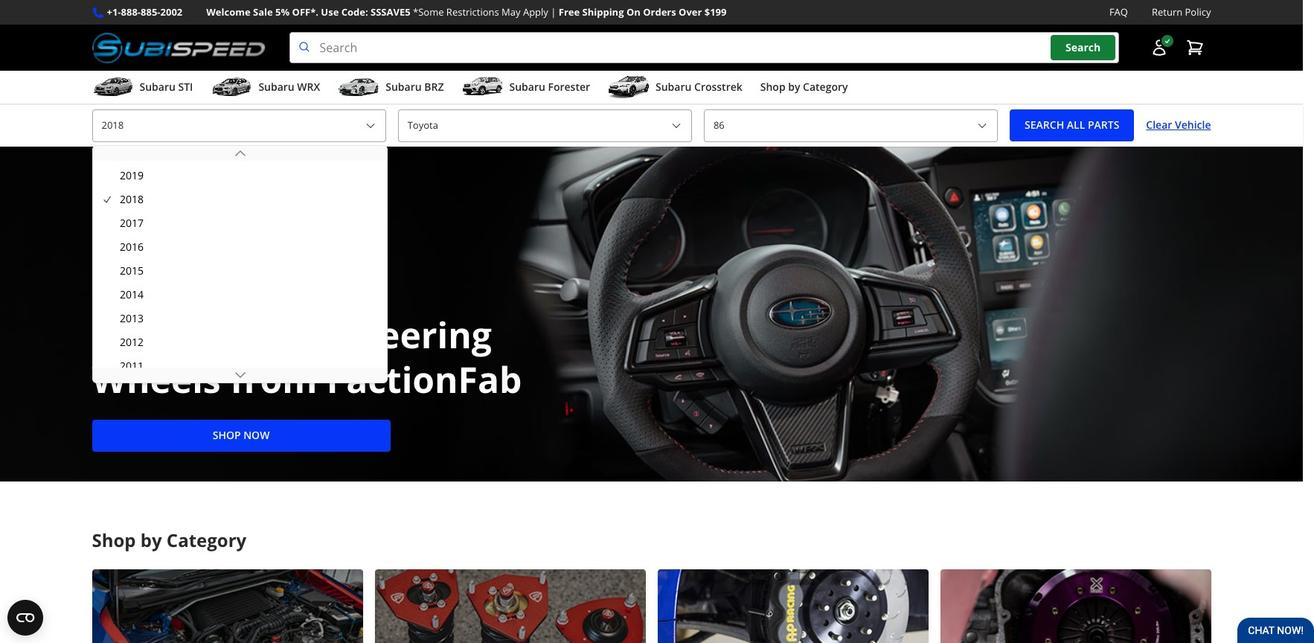 Task type: vqa. For each thing, say whether or not it's contained in the screenshot.
the topmost 'often'
no



Task type: describe. For each thing, give the bounding box(es) containing it.
return policy link
[[1152, 4, 1211, 20]]

*some restrictions may apply | free shipping on orders over $199
[[413, 5, 727, 19]]

shop
[[213, 428, 241, 442]]

return policy
[[1152, 5, 1211, 19]]

2017
[[120, 216, 144, 230]]

2014
[[120, 287, 144, 301]]

use
[[321, 5, 339, 19]]

2011 option
[[96, 354, 384, 378]]

by
[[141, 527, 162, 552]]

may
[[502, 5, 521, 19]]

888-
[[121, 5, 141, 19]]

orders
[[643, 5, 676, 19]]

faq
[[1110, 5, 1128, 19]]

open widget image
[[7, 600, 43, 636]]

2018 option
[[96, 188, 384, 211]]

search button
[[1051, 35, 1116, 60]]

2012
[[120, 335, 144, 349]]

+1-888-885-2002 link
[[107, 4, 183, 20]]

now
[[244, 428, 270, 442]]

sssave5
[[371, 5, 411, 19]]

code:
[[341, 5, 368, 19]]

policy
[[1185, 5, 1211, 19]]

on
[[627, 5, 641, 19]]

group containing 2019
[[96, 45, 384, 643]]

return
[[1152, 5, 1183, 19]]

5%
[[275, 5, 290, 19]]

2018
[[120, 192, 144, 206]]

free
[[559, 5, 580, 19]]

$199
[[705, 5, 727, 19]]

2002
[[160, 5, 183, 19]]

|
[[551, 5, 556, 19]]

sale
[[253, 5, 273, 19]]



Task type: locate. For each thing, give the bounding box(es) containing it.
list box containing 2019
[[92, 45, 388, 643]]

list box
[[92, 45, 388, 643]]

search input field
[[289, 32, 1119, 63]]

shop now link
[[92, 420, 390, 451]]

option
[[96, 140, 384, 164]]

apply
[[523, 5, 548, 19]]

welcome sale 5% off*. use code: sssave5
[[206, 5, 411, 19]]

shop
[[92, 527, 136, 552]]

category
[[167, 527, 247, 552]]

group
[[96, 45, 384, 643]]

2013
[[120, 311, 144, 325]]

2016
[[120, 240, 144, 254]]

+1-888-885-2002
[[107, 5, 183, 19]]

shop by category
[[92, 527, 247, 552]]

off*.
[[292, 5, 319, 19]]

search
[[1066, 40, 1101, 55]]

*some
[[413, 5, 444, 19]]

shipping
[[582, 5, 624, 19]]

shop now
[[213, 428, 270, 442]]

2011
[[120, 359, 144, 373]]

over
[[679, 5, 702, 19]]

welcome
[[206, 5, 251, 19]]

2019
[[120, 168, 144, 182]]

+1-
[[107, 5, 121, 19]]

885-
[[141, 5, 160, 19]]

2015
[[120, 263, 144, 278]]

restrictions
[[446, 5, 499, 19]]

faq link
[[1110, 4, 1128, 20]]



